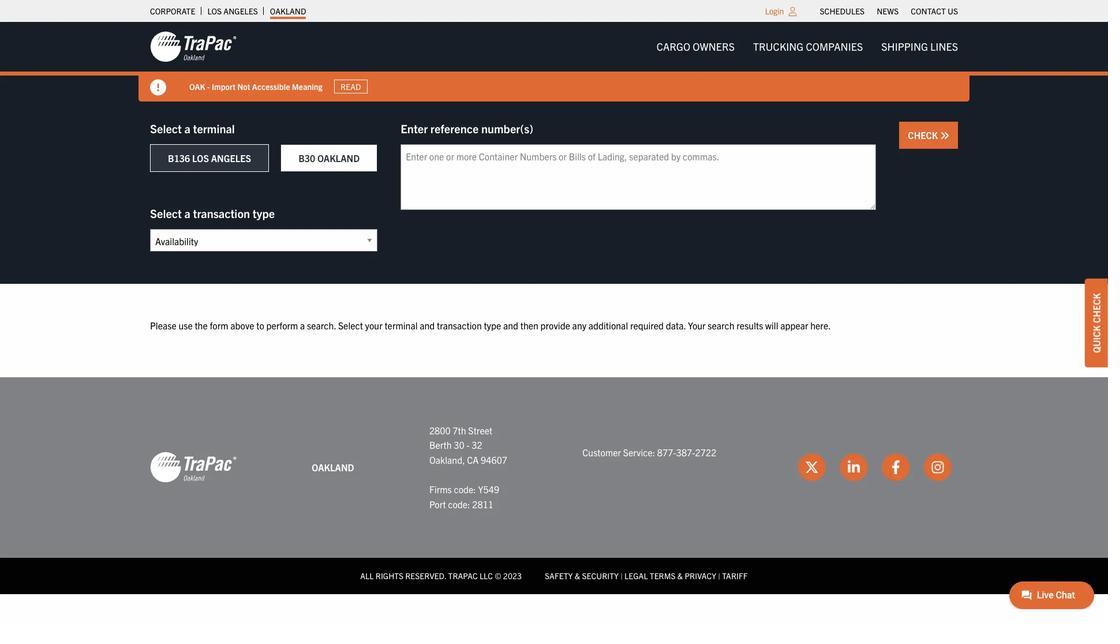 Task type: describe. For each thing, give the bounding box(es) containing it.
meaning
[[292, 81, 322, 92]]

2800 7th street berth 30 - 32 oakland, ca 94607
[[429, 425, 507, 466]]

oak - import not accessible meaning
[[189, 81, 322, 92]]

oakland link
[[270, 3, 306, 19]]

street
[[468, 425, 492, 436]]

1 vertical spatial oakland
[[317, 152, 360, 164]]

cargo
[[657, 40, 690, 53]]

y549
[[478, 484, 499, 495]]

enter reference number(s)
[[401, 121, 533, 136]]

cargo owners
[[657, 40, 735, 53]]

berth
[[429, 439, 452, 451]]

customer service: 877-387-2722
[[582, 447, 716, 458]]

here.
[[810, 320, 831, 331]]

quick check
[[1091, 293, 1102, 353]]

quick check link
[[1085, 279, 1108, 368]]

light image
[[789, 7, 797, 16]]

contact
[[911, 6, 946, 16]]

security
[[582, 571, 619, 581]]

shipping
[[881, 40, 928, 53]]

please use the form above to perform a search. select your terminal and transaction type and then provide any additional required data. your search results will appear here.
[[150, 320, 831, 331]]

login link
[[765, 6, 784, 16]]

owners
[[693, 40, 735, 53]]

data.
[[666, 320, 686, 331]]

trucking
[[753, 40, 804, 53]]

32
[[472, 439, 482, 451]]

1 vertical spatial type
[[484, 320, 501, 331]]

2722
[[695, 447, 716, 458]]

privacy
[[685, 571, 716, 581]]

2 and from the left
[[503, 320, 518, 331]]

firms
[[429, 484, 452, 495]]

contact us link
[[911, 3, 958, 19]]

reference
[[430, 121, 479, 136]]

corporate
[[150, 6, 195, 16]]

0 horizontal spatial -
[[207, 81, 210, 92]]

trapac
[[448, 571, 478, 581]]

tariff link
[[722, 571, 748, 581]]

safety & security link
[[545, 571, 619, 581]]

all
[[360, 571, 374, 581]]

cargo owners link
[[647, 35, 744, 58]]

b30 oakland
[[298, 152, 360, 164]]

to
[[256, 320, 264, 331]]

terms
[[650, 571, 676, 581]]

above
[[230, 320, 254, 331]]

94607
[[481, 454, 507, 466]]

387-
[[676, 447, 695, 458]]

b30
[[298, 152, 315, 164]]

oakland,
[[429, 454, 465, 466]]

contact us
[[911, 6, 958, 16]]

perform
[[266, 320, 298, 331]]

us
[[948, 6, 958, 16]]

customer
[[582, 447, 621, 458]]

ca
[[467, 454, 479, 466]]

port
[[429, 498, 446, 510]]

quick
[[1091, 325, 1102, 353]]

check button
[[899, 122, 958, 149]]

1 & from the left
[[575, 571, 580, 581]]

required
[[630, 320, 664, 331]]

search
[[708, 320, 734, 331]]

shipping lines
[[881, 40, 958, 53]]

login
[[765, 6, 784, 16]]

©
[[495, 571, 501, 581]]

0 vertical spatial angeles
[[224, 6, 258, 16]]

enter
[[401, 121, 428, 136]]

- inside 2800 7th street berth 30 - 32 oakland, ca 94607
[[466, 439, 470, 451]]

import
[[212, 81, 235, 92]]

tariff
[[722, 571, 748, 581]]

Enter reference number(s) text field
[[401, 144, 876, 210]]

menu bar containing schedules
[[814, 3, 964, 19]]

additional
[[589, 320, 628, 331]]

rights
[[376, 571, 403, 581]]

2811
[[472, 498, 493, 510]]

7th
[[453, 425, 466, 436]]

read
[[341, 81, 361, 92]]

banner containing cargo owners
[[0, 22, 1108, 102]]

menu bar containing cargo owners
[[647, 35, 967, 58]]



Task type: locate. For each thing, give the bounding box(es) containing it.
code: right port
[[448, 498, 470, 510]]

1 | from the left
[[620, 571, 623, 581]]

service:
[[623, 447, 655, 458]]

oakland image
[[150, 31, 237, 63], [150, 452, 237, 484]]

0 vertical spatial oakland
[[270, 6, 306, 16]]

b136
[[168, 152, 190, 164]]

0 vertical spatial oakland image
[[150, 31, 237, 63]]

select up b136
[[150, 121, 182, 136]]

2800
[[429, 425, 451, 436]]

the
[[195, 320, 208, 331]]

and
[[420, 320, 435, 331], [503, 320, 518, 331]]

a up b136
[[184, 121, 190, 136]]

1 horizontal spatial &
[[677, 571, 683, 581]]

menu bar up shipping
[[814, 3, 964, 19]]

1 vertical spatial select
[[150, 206, 182, 220]]

safety & security | legal terms & privacy | tariff
[[545, 571, 748, 581]]

1 vertical spatial los
[[192, 152, 209, 164]]

check inside 'button'
[[908, 129, 940, 141]]

los right b136
[[192, 152, 209, 164]]

1 vertical spatial -
[[466, 439, 470, 451]]

schedules link
[[820, 3, 865, 19]]

shipping lines link
[[872, 35, 967, 58]]

-
[[207, 81, 210, 92], [466, 439, 470, 451]]

provide
[[541, 320, 570, 331]]

select a transaction type
[[150, 206, 275, 220]]

0 vertical spatial menu bar
[[814, 3, 964, 19]]

0 horizontal spatial |
[[620, 571, 623, 581]]

2 oakland image from the top
[[150, 452, 237, 484]]

not
[[237, 81, 250, 92]]

b136 los angeles
[[168, 152, 251, 164]]

terminal up b136 los angeles
[[193, 121, 235, 136]]

solid image
[[150, 80, 166, 96], [940, 131, 949, 140]]

0 vertical spatial solid image
[[150, 80, 166, 96]]

solid image inside banner
[[150, 80, 166, 96]]

0 vertical spatial terminal
[[193, 121, 235, 136]]

1 horizontal spatial solid image
[[940, 131, 949, 140]]

los
[[207, 6, 222, 16], [192, 152, 209, 164]]

your
[[688, 320, 706, 331]]

will
[[765, 320, 778, 331]]

0 horizontal spatial &
[[575, 571, 580, 581]]

legal
[[624, 571, 648, 581]]

1 vertical spatial oakland image
[[150, 452, 237, 484]]

a left search.
[[300, 320, 305, 331]]

use
[[179, 320, 193, 331]]

angeles left oakland link
[[224, 6, 258, 16]]

1 horizontal spatial transaction
[[437, 320, 482, 331]]

a
[[184, 121, 190, 136], [184, 206, 190, 220], [300, 320, 305, 331]]

1 vertical spatial a
[[184, 206, 190, 220]]

877-
[[657, 447, 676, 458]]

0 vertical spatial select
[[150, 121, 182, 136]]

code:
[[454, 484, 476, 495], [448, 498, 470, 510]]

select down b136
[[150, 206, 182, 220]]

1 vertical spatial angeles
[[211, 152, 251, 164]]

30
[[454, 439, 464, 451]]

footer
[[0, 377, 1108, 594]]

1 and from the left
[[420, 320, 435, 331]]

menu bar down 'light' icon
[[647, 35, 967, 58]]

oak
[[189, 81, 205, 92]]

0 horizontal spatial and
[[420, 320, 435, 331]]

0 horizontal spatial transaction
[[193, 206, 250, 220]]

1 horizontal spatial check
[[1091, 293, 1102, 323]]

schedules
[[820, 6, 865, 16]]

1 horizontal spatial -
[[466, 439, 470, 451]]

oakland
[[270, 6, 306, 16], [317, 152, 360, 164], [312, 461, 354, 473]]

los angeles
[[207, 6, 258, 16]]

1 vertical spatial transaction
[[437, 320, 482, 331]]

a down b136
[[184, 206, 190, 220]]

menu bar
[[814, 3, 964, 19], [647, 35, 967, 58]]

0 horizontal spatial terminal
[[193, 121, 235, 136]]

| left legal
[[620, 571, 623, 581]]

- right oak
[[207, 81, 210, 92]]

banner
[[0, 22, 1108, 102]]

2 vertical spatial a
[[300, 320, 305, 331]]

2 vertical spatial oakland
[[312, 461, 354, 473]]

select a terminal
[[150, 121, 235, 136]]

1 horizontal spatial terminal
[[385, 320, 418, 331]]

0 vertical spatial -
[[207, 81, 210, 92]]

0 vertical spatial check
[[908, 129, 940, 141]]

0 vertical spatial los
[[207, 6, 222, 16]]

safety
[[545, 571, 573, 581]]

news
[[877, 6, 899, 16]]

trucking companies link
[[744, 35, 872, 58]]

2 vertical spatial select
[[338, 320, 363, 331]]

news link
[[877, 3, 899, 19]]

solid image inside check 'button'
[[940, 131, 949, 140]]

& right terms
[[677, 571, 683, 581]]

0 horizontal spatial check
[[908, 129, 940, 141]]

1 horizontal spatial type
[[484, 320, 501, 331]]

all rights reserved. trapac llc © 2023
[[360, 571, 522, 581]]

1 vertical spatial menu bar
[[647, 35, 967, 58]]

angeles down "select a terminal"
[[211, 152, 251, 164]]

- right 30
[[466, 439, 470, 451]]

a for transaction
[[184, 206, 190, 220]]

appear
[[780, 320, 808, 331]]

2 & from the left
[[677, 571, 683, 581]]

1 horizontal spatial and
[[503, 320, 518, 331]]

and right your
[[420, 320, 435, 331]]

| left 'tariff'
[[718, 571, 720, 581]]

legal terms & privacy link
[[624, 571, 716, 581]]

0 vertical spatial code:
[[454, 484, 476, 495]]

your
[[365, 320, 382, 331]]

accessible
[[252, 81, 290, 92]]

then
[[520, 320, 538, 331]]

trucking companies
[[753, 40, 863, 53]]

check
[[908, 129, 940, 141], [1091, 293, 1102, 323]]

select for select a transaction type
[[150, 206, 182, 220]]

form
[[210, 320, 228, 331]]

read link
[[334, 80, 368, 94]]

0 horizontal spatial type
[[253, 206, 275, 220]]

1 vertical spatial solid image
[[940, 131, 949, 140]]

terminal
[[193, 121, 235, 136], [385, 320, 418, 331]]

and left then
[[503, 320, 518, 331]]

1 vertical spatial terminal
[[385, 320, 418, 331]]

2023
[[503, 571, 522, 581]]

any
[[572, 320, 586, 331]]

1 vertical spatial code:
[[448, 498, 470, 510]]

select for select a terminal
[[150, 121, 182, 136]]

los angeles link
[[207, 3, 258, 19]]

select
[[150, 121, 182, 136], [150, 206, 182, 220], [338, 320, 363, 331]]

companies
[[806, 40, 863, 53]]

search.
[[307, 320, 336, 331]]

angeles
[[224, 6, 258, 16], [211, 152, 251, 164]]

a for terminal
[[184, 121, 190, 136]]

|
[[620, 571, 623, 581], [718, 571, 720, 581]]

code: up 2811
[[454, 484, 476, 495]]

2 | from the left
[[718, 571, 720, 581]]

&
[[575, 571, 580, 581], [677, 571, 683, 581]]

1 oakland image from the top
[[150, 31, 237, 63]]

results
[[737, 320, 763, 331]]

0 horizontal spatial solid image
[[150, 80, 166, 96]]

0 vertical spatial a
[[184, 121, 190, 136]]

1 vertical spatial check
[[1091, 293, 1102, 323]]

terminal right your
[[385, 320, 418, 331]]

select left your
[[338, 320, 363, 331]]

0 vertical spatial type
[[253, 206, 275, 220]]

1 horizontal spatial |
[[718, 571, 720, 581]]

llc
[[480, 571, 493, 581]]

0 vertical spatial transaction
[[193, 206, 250, 220]]

lines
[[930, 40, 958, 53]]

footer containing 2800 7th street
[[0, 377, 1108, 594]]

firms code:  y549 port code:  2811
[[429, 484, 499, 510]]

& right safety
[[575, 571, 580, 581]]

reserved.
[[405, 571, 446, 581]]

corporate link
[[150, 3, 195, 19]]

los right corporate link
[[207, 6, 222, 16]]



Task type: vqa. For each thing, say whether or not it's contained in the screenshot.
AND to the left
yes



